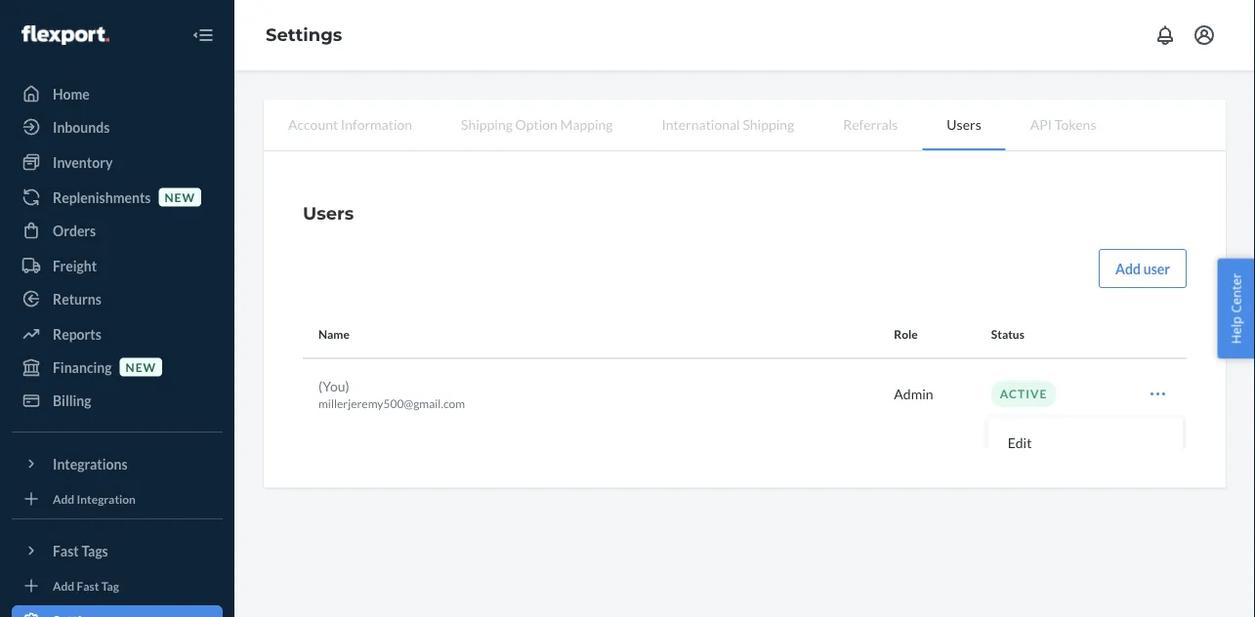 Task type: describe. For each thing, give the bounding box(es) containing it.
api
[[1031, 116, 1053, 132]]

fast tags
[[53, 543, 108, 559]]

referrals tab
[[819, 100, 923, 149]]

close navigation image
[[192, 23, 215, 47]]

millerjeremy500@gmail.com
[[319, 397, 465, 411]]

tags
[[82, 543, 108, 559]]

add for add integration
[[53, 492, 74, 506]]

status
[[992, 328, 1025, 342]]

inventory link
[[12, 147, 223, 178]]

center
[[1228, 273, 1245, 313]]

reports link
[[12, 319, 223, 350]]

orders
[[53, 222, 96, 239]]

admin
[[894, 386, 934, 403]]

integration
[[77, 492, 136, 506]]

1 vertical spatial users
[[303, 202, 354, 224]]

inventory
[[53, 154, 113, 171]]

freight
[[53, 257, 97, 274]]

settings link
[[266, 24, 342, 46]]

add fast tag
[[53, 579, 119, 593]]

(you) millerjeremy500@gmail.com
[[319, 378, 465, 411]]

settings
[[266, 24, 342, 46]]

tag
[[101, 579, 119, 593]]

financing
[[53, 359, 112, 376]]

returns
[[53, 291, 101, 307]]

api tokens tab
[[1006, 100, 1121, 149]]

mapping
[[560, 116, 613, 132]]

home link
[[12, 78, 223, 109]]

add integration
[[53, 492, 136, 506]]

account information tab
[[264, 100, 437, 149]]

edit button
[[992, 422, 1180, 464]]

billing link
[[12, 385, 223, 416]]

users tab
[[923, 100, 1006, 150]]

edit
[[1008, 434, 1032, 451]]

fast inside dropdown button
[[53, 543, 79, 559]]

shipping inside shipping option mapping tab
[[461, 116, 513, 132]]

add user button
[[1099, 249, 1187, 288]]

open account menu image
[[1193, 23, 1217, 47]]



Task type: vqa. For each thing, say whether or not it's contained in the screenshot.
'Make'
no



Task type: locate. For each thing, give the bounding box(es) containing it.
shipping option mapping
[[461, 116, 613, 132]]

help
[[1228, 317, 1245, 344]]

0 vertical spatial add
[[1116, 260, 1141, 277]]

help center
[[1228, 273, 1245, 344]]

option
[[516, 116, 558, 132]]

fast left tag at the left of page
[[77, 579, 99, 593]]

add
[[1116, 260, 1141, 277], [53, 492, 74, 506], [53, 579, 74, 593]]

tokens
[[1055, 116, 1097, 132]]

fast tags button
[[12, 536, 223, 567]]

add for add user
[[1116, 260, 1141, 277]]

user
[[1144, 260, 1171, 277]]

add user
[[1116, 260, 1171, 277]]

billing
[[53, 392, 91, 409]]

0 horizontal spatial shipping
[[461, 116, 513, 132]]

shipping option mapping tab
[[437, 100, 638, 149]]

shipping inside the international shipping "tab"
[[743, 116, 795, 132]]

1 vertical spatial add
[[53, 492, 74, 506]]

users inside tab
[[947, 116, 982, 132]]

add fast tag link
[[12, 575, 223, 598]]

1 shipping from the left
[[461, 116, 513, 132]]

0 horizontal spatial users
[[303, 202, 354, 224]]

users down account
[[303, 202, 354, 224]]

api tokens
[[1031, 116, 1097, 132]]

fast inside 'link'
[[77, 579, 99, 593]]

integrations
[[53, 456, 128, 472]]

fast left tags
[[53, 543, 79, 559]]

international shipping
[[662, 116, 795, 132]]

new up "orders" link
[[165, 190, 195, 204]]

new
[[165, 190, 195, 204], [126, 360, 156, 374]]

users
[[947, 116, 982, 132], [303, 202, 354, 224]]

home
[[53, 86, 90, 102]]

add left integration
[[53, 492, 74, 506]]

add integration link
[[12, 488, 223, 511]]

active
[[1001, 387, 1048, 401]]

inbounds link
[[12, 111, 223, 143]]

new for financing
[[126, 360, 156, 374]]

add for add fast tag
[[53, 579, 74, 593]]

1 vertical spatial new
[[126, 360, 156, 374]]

shipping right international
[[743, 116, 795, 132]]

orders link
[[12, 215, 223, 246]]

tab list
[[264, 100, 1226, 151]]

shipping
[[461, 116, 513, 132], [743, 116, 795, 132]]

reports
[[53, 326, 101, 343]]

1 vertical spatial fast
[[77, 579, 99, 593]]

account information
[[288, 116, 412, 132]]

add left user
[[1116, 260, 1141, 277]]

open notifications image
[[1154, 23, 1178, 47]]

help center button
[[1218, 259, 1256, 359]]

international shipping tab
[[638, 100, 819, 149]]

shipping left option
[[461, 116, 513, 132]]

information
[[341, 116, 412, 132]]

1 horizontal spatial users
[[947, 116, 982, 132]]

international
[[662, 116, 740, 132]]

1 horizontal spatial new
[[165, 190, 195, 204]]

flexport logo image
[[21, 25, 109, 45]]

integrations button
[[12, 449, 223, 480]]

1 horizontal spatial shipping
[[743, 116, 795, 132]]

0 vertical spatial new
[[165, 190, 195, 204]]

2 vertical spatial add
[[53, 579, 74, 593]]

2 shipping from the left
[[743, 116, 795, 132]]

returns link
[[12, 283, 223, 315]]

add inside 'link'
[[53, 579, 74, 593]]

(you)
[[319, 378, 350, 394]]

0 vertical spatial fast
[[53, 543, 79, 559]]

new for replenishments
[[165, 190, 195, 204]]

new down 'reports' "link" at the left of the page
[[126, 360, 156, 374]]

account
[[288, 116, 338, 132]]

edit button
[[989, 375, 1184, 468]]

referrals
[[843, 116, 898, 132]]

fast
[[53, 543, 79, 559], [77, 579, 99, 593]]

0 horizontal spatial new
[[126, 360, 156, 374]]

add down fast tags
[[53, 579, 74, 593]]

users left api
[[947, 116, 982, 132]]

add inside button
[[1116, 260, 1141, 277]]

inbounds
[[53, 119, 110, 135]]

freight link
[[12, 250, 223, 281]]

0 vertical spatial users
[[947, 116, 982, 132]]

tab list containing account information
[[264, 100, 1226, 151]]

replenishments
[[53, 189, 151, 206]]

role
[[894, 328, 918, 342]]

name
[[319, 328, 350, 342]]



